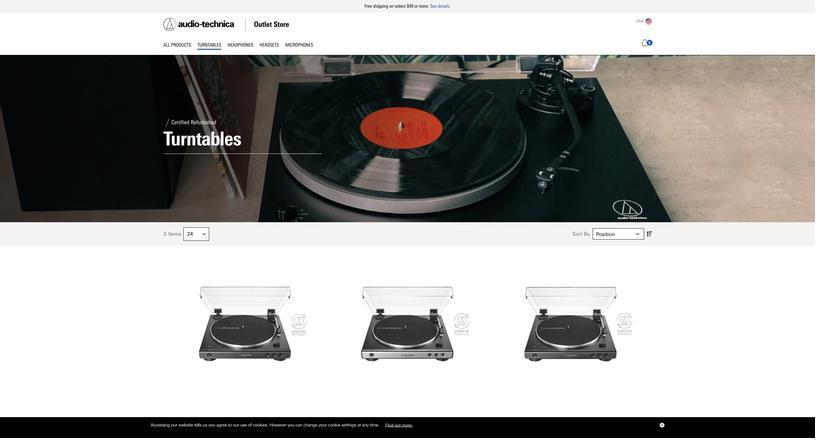 Task type: describe. For each thing, give the bounding box(es) containing it.
$153.30
[[289, 423, 309, 430]]

website
[[179, 423, 193, 428]]

en_us image
[[646, 18, 652, 24]]

divider line image
[[164, 119, 172, 127]]

all
[[164, 42, 170, 48]]

3 items
[[164, 231, 181, 237]]

gm-
[[376, 421, 390, 430]]

1 you from the left
[[209, 423, 215, 428]]

or
[[415, 3, 418, 9]]

basket image
[[642, 39, 649, 46]]

lp60x-
[[354, 421, 376, 430]]

microphones link
[[286, 41, 314, 50]]

us
[[203, 423, 207, 428]]

usa
[[637, 19, 644, 23]]

at
[[358, 423, 361, 428]]

out
[[395, 423, 401, 428]]

store logo image
[[164, 18, 289, 31]]

see details. link
[[431, 3, 451, 9]]

change
[[304, 423, 318, 428]]

headphones link
[[228, 41, 260, 50]]

tells
[[194, 423, 202, 428]]

cookie
[[328, 423, 341, 428]]

by
[[584, 231, 591, 237]]

2 our from the left
[[233, 423, 239, 428]]

of
[[248, 423, 252, 428]]

lp60xbt-
[[191, 421, 221, 430]]

certified
[[172, 119, 190, 126]]

carrat down image
[[203, 233, 206, 236]]

find
[[386, 423, 394, 428]]

0 vertical spatial turntables
[[198, 42, 221, 48]]

all products link
[[164, 41, 198, 50]]

agree
[[217, 423, 227, 428]]

details.
[[438, 3, 451, 9]]

3
[[164, 231, 166, 237]]

accessing
[[151, 423, 170, 428]]

cookies.
[[253, 423, 269, 428]]

settings
[[342, 423, 357, 428]]

1 vertical spatial turntables
[[164, 127, 241, 150]]

to
[[228, 423, 232, 428]]

0
[[649, 40, 651, 45]]

at-lp60x-gm-cr
[[344, 421, 399, 430]]

set descending direction image
[[647, 230, 652, 238]]

time.
[[370, 423, 380, 428]]

cr for bk-
[[232, 421, 241, 430]]

1 vertical spatial more.
[[402, 423, 413, 428]]

certified refurbished
[[172, 119, 217, 126]]

turntables image
[[0, 55, 816, 223]]

turntables link
[[198, 41, 228, 50]]

use
[[240, 423, 247, 428]]



Task type: vqa. For each thing, say whether or not it's contained in the screenshot.
the Streaming
no



Task type: locate. For each thing, give the bounding box(es) containing it.
0 horizontal spatial more.
[[402, 423, 413, 428]]

products
[[171, 42, 191, 48]]

0 horizontal spatial our
[[171, 423, 177, 428]]

1 at- from the left
[[181, 421, 191, 430]]

at- left tells
[[181, 421, 191, 430]]

see
[[431, 3, 437, 9]]

2 at- from the left
[[344, 421, 354, 430]]

at- left at
[[344, 421, 354, 430]]

0 horizontal spatial cr
[[232, 421, 241, 430]]

our right to
[[233, 423, 239, 428]]

more. right out
[[402, 423, 413, 428]]

0 horizontal spatial at-
[[181, 421, 191, 430]]

1 our from the left
[[171, 423, 177, 428]]

all products
[[164, 42, 191, 48]]

can
[[296, 423, 303, 428]]

turntables down store logo
[[198, 42, 221, 48]]

2 cr from the left
[[390, 421, 399, 430]]

microphones
[[286, 42, 314, 48]]

cross image
[[661, 425, 664, 427]]

at-
[[181, 421, 191, 430], [344, 421, 354, 430]]

at-lp60xbt-bk-cr
[[181, 421, 241, 430]]

at- for lp60x-
[[344, 421, 354, 430]]

1 horizontal spatial more.
[[420, 3, 430, 9]]

at lp60x gm cr image
[[344, 261, 472, 389]]

turntables down refurbished
[[164, 127, 241, 150]]

at lp60xbt usb bk cr image
[[507, 261, 635, 389]]

free
[[365, 3, 372, 9]]

2 you from the left
[[288, 423, 295, 428]]

free shipping on orders $49 or more. see details.
[[365, 3, 451, 9]]

you right the us
[[209, 423, 215, 428]]

at lp60xbt bk cr image
[[181, 261, 309, 389]]

orders
[[395, 3, 406, 9]]

at- for lp60xbt-
[[181, 421, 191, 430]]

1 cr from the left
[[232, 421, 241, 430]]

you
[[209, 423, 215, 428], [288, 423, 295, 428]]

sort by
[[573, 231, 591, 237]]

divider line image
[[278, 418, 289, 434]]

1 horizontal spatial cr
[[390, 421, 399, 430]]

find out more.
[[386, 423, 413, 428]]

0 horizontal spatial you
[[209, 423, 215, 428]]

our
[[171, 423, 177, 428], [233, 423, 239, 428]]

bk-
[[221, 421, 232, 430]]

cr for gm-
[[390, 421, 399, 430]]

headphones
[[228, 42, 253, 48]]

accessing our website tells us you agree to our use of cookies. however you can change your cookie settings at any time.
[[151, 423, 381, 428]]

items
[[169, 231, 181, 237]]

headsets
[[260, 42, 279, 48]]

cr
[[232, 421, 241, 430], [390, 421, 399, 430]]

turntables
[[198, 42, 221, 48], [164, 127, 241, 150]]

your
[[319, 423, 327, 428]]

more. right or
[[420, 3, 430, 9]]

any
[[362, 423, 369, 428]]

you left can
[[288, 423, 295, 428]]

carrat down image
[[637, 233, 640, 236]]

find out more. link
[[381, 421, 418, 431]]

on
[[390, 3, 394, 9]]

1 horizontal spatial at-
[[344, 421, 354, 430]]

shipping
[[373, 3, 389, 9]]

however
[[270, 423, 287, 428]]

1 horizontal spatial our
[[233, 423, 239, 428]]

1 horizontal spatial you
[[288, 423, 295, 428]]

our left website
[[171, 423, 177, 428]]

$49
[[407, 3, 414, 9]]

refurbished
[[191, 119, 217, 126]]

sort
[[573, 231, 583, 237]]

more.
[[420, 3, 430, 9], [402, 423, 413, 428]]

0 vertical spatial more.
[[420, 3, 430, 9]]

headsets link
[[260, 41, 286, 50]]



